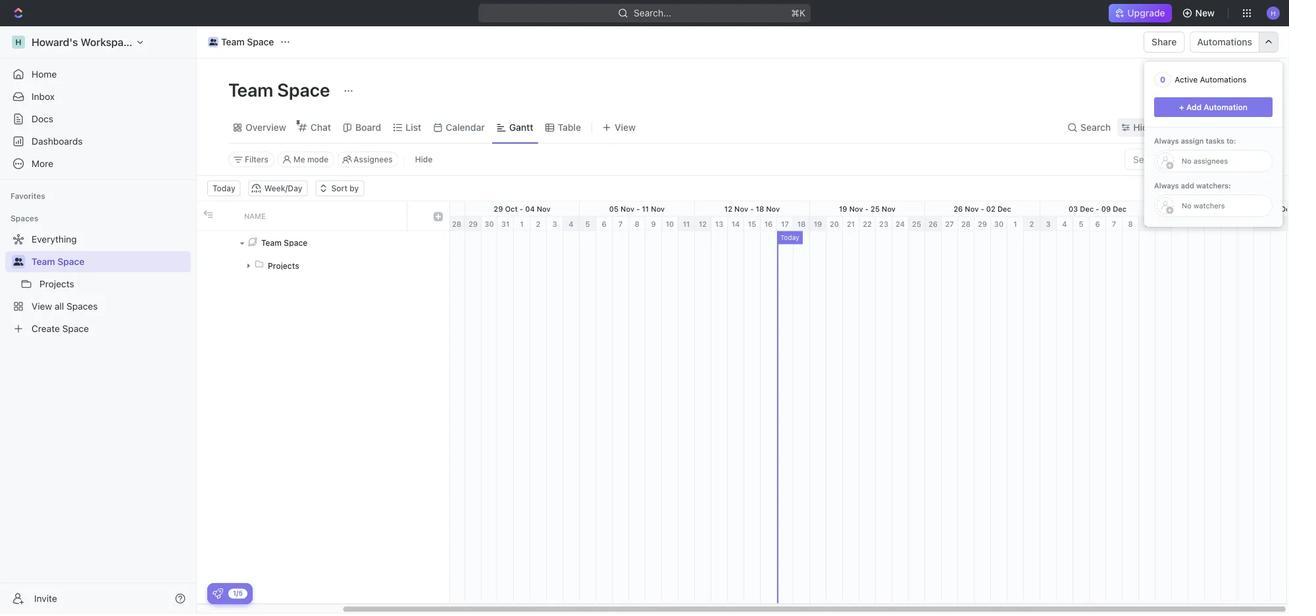 Task type: locate. For each thing, give the bounding box(es) containing it.
team space down name
[[261, 238, 308, 247]]

table link
[[555, 118, 581, 137]]

1 nov from the left
[[537, 205, 551, 213]]

0 horizontal spatial 18
[[756, 205, 764, 213]]

2 29 element from the left
[[975, 217, 991, 231]]

2 15 element from the left
[[1238, 217, 1255, 231]]

15 element
[[744, 217, 761, 231], [1238, 217, 1255, 231]]

oct down assignees
[[391, 205, 404, 213]]

14 for 1st 14 element from right
[[1225, 220, 1234, 228]]

oct up 31 element
[[505, 205, 518, 213]]

4
[[569, 220, 574, 228], [1063, 220, 1067, 228]]

name column header
[[236, 202, 407, 231]]

add right +
[[1187, 103, 1202, 112]]

10 down 05 nov - 11 nov 'element'
[[666, 220, 674, 228]]

search
[[1081, 122, 1111, 133]]

2 no from the top
[[1182, 202, 1192, 210]]

2 5 from the left
[[1079, 220, 1084, 228]]

3 oct from the left
[[505, 205, 518, 213]]

no assignees note
[[1176, 157, 1228, 166]]

0 horizontal spatial 7
[[619, 220, 623, 228]]

11 element
[[679, 217, 695, 231], [1172, 217, 1189, 231]]

1 horizontal spatial 9
[[1145, 220, 1150, 228]]

0 horizontal spatial 26
[[929, 220, 938, 228]]

space inside cell
[[284, 238, 308, 247]]

13 down 12 nov - 18 nov element
[[715, 220, 724, 228]]

0 vertical spatial automations
[[1198, 37, 1253, 47]]

1 14 element from the left
[[728, 217, 744, 231]]

3 column header from the left
[[407, 202, 427, 231]]

today
[[213, 184, 235, 193], [781, 234, 800, 242]]

28 element right 27
[[958, 217, 975, 231]]

always left add
[[1155, 182, 1179, 190]]

0 horizontal spatial 28 element
[[449, 217, 465, 231]]

30 down 02 in the top of the page
[[994, 220, 1004, 228]]

1 horizontal spatial 17 element
[[1271, 217, 1288, 231]]

26
[[954, 205, 963, 213], [929, 220, 938, 228]]

chat link
[[308, 118, 331, 137]]

0 horizontal spatial 11
[[642, 205, 649, 213]]

1 horizontal spatial 19
[[839, 205, 848, 213]]

2 14 from the left
[[1225, 220, 1234, 228]]

1 horizontal spatial 13
[[1209, 220, 1217, 228]]

1 horizontal spatial 11 element
[[1172, 217, 1189, 231]]

17 left 18 element
[[781, 220, 789, 228]]

team inside cell
[[261, 238, 282, 247]]

0 horizontal spatial 17 element
[[777, 217, 794, 231]]

31 element
[[498, 217, 514, 231]]

1 horizontal spatial 28
[[452, 220, 461, 228]]

2 30 element from the left
[[991, 217, 1008, 231]]

always
[[1155, 137, 1179, 145], [1155, 182, 1179, 190]]

10 element down always add watchers:
[[1156, 217, 1172, 231]]

14 down 12 nov - 18 nov
[[732, 220, 740, 228]]

0 horizontal spatial 19
[[814, 220, 822, 228]]

0 vertical spatial no
[[1182, 157, 1192, 166]]

0 vertical spatial 26
[[954, 205, 963, 213]]

1/5
[[233, 590, 243, 598]]

2 horizontal spatial 16
[[1258, 220, 1267, 228]]

19 up 21
[[839, 205, 848, 213]]

12 for 2nd 12 element from left
[[1193, 220, 1201, 228]]

5 - from the left
[[865, 205, 869, 213]]

13
[[715, 220, 724, 228], [1209, 220, 1217, 228]]

1 horizontal spatial 8
[[1128, 220, 1133, 228]]

no down 'assign'
[[1182, 157, 1192, 166]]

0 horizontal spatial 16
[[765, 220, 773, 228]]

2 horizontal spatial 11
[[1177, 220, 1184, 228]]

1 horizontal spatial 15
[[1242, 220, 1250, 228]]

0 horizontal spatial 15
[[748, 220, 756, 228]]

- inside 'element'
[[637, 205, 640, 213]]

team space
[[221, 37, 274, 47], [228, 79, 334, 100], [261, 238, 308, 247], [32, 256, 85, 267]]

0 horizontal spatial 5
[[585, 220, 590, 228]]

- for 16
[[1211, 205, 1215, 213]]

3 nov from the left
[[651, 205, 665, 213]]

2 17 from the left
[[1275, 220, 1283, 228]]

26 right the 25 element
[[929, 220, 938, 228]]

22 down 19 nov - 25 nov
[[863, 220, 872, 228]]

dec
[[998, 205, 1012, 213], [1080, 205, 1094, 213], [1113, 205, 1127, 213], [1196, 205, 1209, 213], [1227, 205, 1241, 213]]

0 horizontal spatial today
[[213, 184, 235, 193]]

0 vertical spatial 25
[[871, 205, 880, 213]]

15 element down 10 dec - 16 dec element
[[1238, 217, 1255, 231]]

14
[[732, 220, 740, 228], [1225, 220, 1234, 228]]

0 horizontal spatial 14
[[732, 220, 740, 228]]

09
[[1102, 205, 1111, 213]]

dashboards link
[[5, 131, 191, 152]]

nov
[[537, 205, 551, 213], [621, 205, 635, 213], [651, 205, 665, 213], [735, 205, 748, 213], [766, 205, 780, 213], [850, 205, 863, 213], [882, 205, 896, 213], [965, 205, 979, 213]]

-
[[406, 205, 409, 213], [520, 205, 523, 213], [637, 205, 640, 213], [750, 205, 754, 213], [865, 205, 869, 213], [981, 205, 985, 213], [1096, 205, 1100, 213], [1211, 205, 1215, 213]]

1 2 from the left
[[536, 220, 541, 228]]

15 element down 12 nov - 18 nov element
[[744, 217, 761, 231]]

14 element
[[728, 217, 744, 231], [1222, 217, 1238, 231]]

14 for second 14 element from the right
[[732, 220, 740, 228]]

22 element
[[860, 217, 876, 231]]

0 horizontal spatial 15 element
[[744, 217, 761, 231]]

1 horizontal spatial 17
[[1275, 220, 1283, 228]]

0 horizontal spatial 29 element
[[465, 217, 482, 231]]

space right user group icon
[[57, 256, 85, 267]]

28 element
[[449, 217, 465, 231], [958, 217, 975, 231]]

5 dec from the left
[[1227, 205, 1241, 213]]

7 down 05
[[619, 220, 623, 228]]

0 horizontal spatial 29
[[469, 220, 478, 228]]

13 for first 13 element from left
[[715, 220, 724, 228]]

0 horizontal spatial 3
[[553, 220, 557, 228]]

- for 28
[[406, 205, 409, 213]]

1 horizontal spatial 26
[[954, 205, 963, 213]]

29
[[494, 205, 503, 213], [469, 220, 478, 228], [978, 220, 987, 228]]

space
[[247, 37, 274, 47], [277, 79, 330, 100], [284, 238, 308, 247], [57, 256, 85, 267]]

1 horizontal spatial today
[[781, 234, 800, 242]]

1 vertical spatial add
[[1187, 103, 1202, 112]]

7 - from the left
[[1096, 205, 1100, 213]]

0 horizontal spatial 10 element
[[662, 217, 679, 231]]

8 down 05 nov - 11 nov at the top of the page
[[635, 220, 640, 228]]

calendar
[[446, 122, 485, 133]]

8 down the 03 dec - 09 dec element
[[1128, 220, 1133, 228]]

assignees
[[354, 155, 393, 164]]

10 left watchers
[[1185, 205, 1194, 213]]

30 element left 31
[[482, 217, 498, 231]]

2 14 element from the left
[[1222, 217, 1238, 231]]

2 17 element from the left
[[1271, 217, 1288, 231]]

hide
[[1134, 122, 1154, 133], [415, 155, 433, 164]]

12 element
[[695, 217, 712, 231], [1189, 217, 1205, 231]]

25
[[871, 205, 880, 213], [912, 220, 921, 228]]

5 down 03 dec - 09 dec
[[1079, 220, 1084, 228]]

0 horizontal spatial 12
[[699, 220, 707, 228]]

2 always from the top
[[1155, 182, 1179, 190]]

1 horizontal spatial 25
[[912, 220, 921, 228]]

2 13 from the left
[[1209, 220, 1217, 228]]

13 down 10 dec - 16 dec
[[1209, 220, 1217, 228]]

- for 04
[[520, 205, 523, 213]]

12
[[725, 205, 733, 213], [699, 220, 707, 228], [1193, 220, 1201, 228]]

17 element left 19 element
[[777, 217, 794, 231]]

0 horizontal spatial 22
[[380, 205, 389, 213]]

2 7 from the left
[[1112, 220, 1117, 228]]

1 horizontal spatial 30
[[994, 220, 1004, 228]]

0 horizontal spatial 10
[[666, 220, 674, 228]]

13 element down 12 nov - 18 nov
[[712, 217, 728, 231]]

28 down hide button
[[411, 205, 420, 213]]

4 down 29 oct - 04 nov element
[[569, 220, 574, 228]]

15 down 10 dec - 16 dec element
[[1242, 220, 1250, 228]]

20
[[830, 220, 839, 228]]

table
[[558, 122, 581, 133]]

add
[[1181, 182, 1195, 190]]

customize button
[[1160, 118, 1228, 137]]

30 element down 02 in the top of the page
[[991, 217, 1008, 231]]

0 horizontal spatial 8
[[635, 220, 640, 228]]

oct for 29
[[505, 205, 518, 213]]

12 for 12 nov - 18 nov
[[725, 205, 733, 213]]

28 element left 31
[[449, 217, 465, 231]]

2 28 element from the left
[[958, 217, 975, 231]]

11
[[642, 205, 649, 213], [683, 220, 690, 228], [1177, 220, 1184, 228]]

0 horizontal spatial oct
[[391, 205, 404, 213]]

2 1 from the left
[[1014, 220, 1017, 228]]

1 horizontal spatial 3
[[1046, 220, 1051, 228]]

2 horizontal spatial oct
[[505, 205, 518, 213]]

1 vertical spatial 22
[[863, 220, 872, 228]]

11 down no watchers
[[1177, 220, 1184, 228]]

1 horizontal spatial 16 element
[[1255, 217, 1271, 231]]

automation
[[1204, 103, 1248, 112]]

column header
[[197, 202, 217, 231], [217, 202, 236, 231], [407, 202, 427, 231], [427, 202, 450, 231]]

6 down 03 dec - 09 dec
[[1096, 220, 1100, 228]]

0 vertical spatial today
[[213, 184, 235, 193]]

29 element down 26 nov - 02 dec element
[[975, 217, 991, 231]]

1 down 26 nov - 02 dec element
[[1014, 220, 1017, 228]]

0 vertical spatial team space link
[[205, 34, 277, 50]]

17 for first the 17 element from left
[[781, 220, 789, 228]]

0 horizontal spatial 4
[[569, 220, 574, 228]]

4 - from the left
[[750, 205, 754, 213]]

always assign tasks to:
[[1155, 137, 1236, 145]]

28 left 31
[[452, 220, 461, 228]]

14 element down 12 nov - 18 nov
[[728, 217, 744, 231]]

30 element
[[482, 217, 498, 231], [991, 217, 1008, 231]]

13 element
[[712, 217, 728, 231], [1205, 217, 1222, 231]]

1 15 from the left
[[748, 220, 756, 228]]

0 vertical spatial 19
[[839, 205, 848, 213]]

docs link
[[5, 109, 191, 130]]

9 down the 03 dec - 09 dec element
[[1145, 220, 1150, 228]]

1 down 29 oct - 04 nov
[[520, 220, 524, 228]]

1 17 from the left
[[781, 220, 789, 228]]

0 horizontal spatial 1
[[520, 220, 524, 228]]

0 horizontal spatial 30
[[485, 220, 494, 228]]

14 down 10 dec - 16 dec element
[[1225, 220, 1234, 228]]

- for 02
[[981, 205, 985, 213]]

3 down the 03 dec - 09 dec element
[[1046, 220, 1051, 228]]

automations down new
[[1198, 37, 1253, 47]]

3 - from the left
[[637, 205, 640, 213]]

- for 11
[[637, 205, 640, 213]]

inbox link
[[5, 86, 191, 107]]

1 vertical spatial 26
[[929, 220, 938, 228]]

add down active automations
[[1194, 85, 1212, 95]]

2 2 from the left
[[1030, 220, 1034, 228]]

15 down 12 nov - 18 nov
[[748, 220, 756, 228]]

29 for 1st 29 element from right
[[978, 220, 987, 228]]

2 15 from the left
[[1242, 220, 1250, 228]]

1 dec from the left
[[998, 205, 1012, 213]]

space up chat link
[[277, 79, 330, 100]]

space down name column header
[[284, 238, 308, 247]]

automations
[[1198, 37, 1253, 47], [1200, 75, 1247, 84]]

22 inside 22 element
[[863, 220, 872, 228]]

4 down the 03 dec - 09 dec element
[[1063, 220, 1067, 228]]

team space link
[[205, 34, 277, 50], [32, 251, 188, 273]]

team space up the 'overview' on the top left of the page
[[228, 79, 334, 100]]

30 left 31
[[485, 220, 494, 228]]

16 inside 10 dec - 16 dec element
[[1217, 205, 1225, 213]]

1 horizontal spatial 14
[[1225, 220, 1234, 228]]

7 down the 03 dec - 09 dec element
[[1112, 220, 1117, 228]]

 image
[[204, 210, 213, 219], [434, 212, 443, 221]]

0 horizontal spatial 9
[[651, 220, 656, 228]]

sidebar navigation
[[0, 26, 197, 615]]

1 - from the left
[[406, 205, 409, 213]]

share
[[1152, 37, 1177, 47]]

17 for 2nd the 17 element from left
[[1275, 220, 1283, 228]]

2 horizontal spatial 10
[[1185, 205, 1194, 213]]

 image down today button
[[204, 210, 213, 219]]

new
[[1196, 8, 1215, 18]]

0 horizontal spatial 13
[[715, 220, 724, 228]]

15
[[748, 220, 756, 228], [1242, 220, 1250, 228]]

1 column header from the left
[[197, 202, 217, 231]]

29 for 29 oct - 04 nov
[[494, 205, 503, 213]]

2 8 from the left
[[1128, 220, 1133, 228]]

19
[[839, 205, 848, 213], [814, 220, 822, 228]]

26 nov - 02 dec element
[[925, 202, 1041, 216]]

1 horizontal spatial 29
[[494, 205, 503, 213]]

1 horizontal spatial 14 element
[[1222, 217, 1238, 231]]

0 vertical spatial 22
[[380, 205, 389, 213]]

no
[[1182, 157, 1192, 166], [1182, 202, 1192, 210]]

1 horizontal spatial 30 element
[[991, 217, 1008, 231]]

1 horizontal spatial  image
[[434, 212, 443, 221]]

1 horizontal spatial 29 element
[[975, 217, 991, 231]]

26 element
[[925, 217, 942, 231]]

17 element down 17 dec - 23 dec element
[[1271, 217, 1288, 231]]

1 horizontal spatial team space link
[[205, 34, 277, 50]]

1 vertical spatial today
[[781, 234, 800, 242]]

team space cell
[[236, 231, 407, 254]]

oct down hide button
[[422, 205, 435, 213]]

28
[[411, 205, 420, 213], [452, 220, 461, 228], [962, 220, 971, 228]]

2 6 from the left
[[1096, 220, 1100, 228]]

5 down 05 nov - 11 nov 'element'
[[585, 220, 590, 228]]

1 horizontal spatial oct
[[422, 205, 435, 213]]

1 vertical spatial team space link
[[32, 251, 188, 273]]

1 horizontal spatial 5
[[1079, 220, 1084, 228]]

team space link inside tree
[[32, 251, 188, 273]]

19 right 18 element
[[814, 220, 822, 228]]

search button
[[1064, 118, 1115, 137]]

0
[[1160, 75, 1166, 84]]

0 vertical spatial always
[[1155, 137, 1179, 145]]

3 dec from the left
[[1113, 205, 1127, 213]]

spaces
[[11, 214, 38, 223]]

0 horizontal spatial 13 element
[[712, 217, 728, 231]]

8
[[635, 220, 640, 228], [1128, 220, 1133, 228]]

9 down 05 nov - 11 nov 'element'
[[651, 220, 656, 228]]

10
[[1185, 205, 1194, 213], [666, 220, 674, 228], [1160, 220, 1168, 228]]

2 11 element from the left
[[1172, 217, 1189, 231]]

1 oct from the left
[[391, 205, 404, 213]]

no for no assignees
[[1182, 157, 1192, 166]]

26 nov - 02 dec
[[954, 205, 1012, 213]]

0 horizontal spatial team space link
[[32, 251, 188, 273]]

team right user group icon
[[32, 256, 55, 267]]

1 horizontal spatial hide
[[1134, 122, 1154, 133]]

gantt link
[[507, 118, 534, 137]]

11 element down no watchers
[[1172, 217, 1189, 231]]

1 horizontal spatial 12 element
[[1189, 217, 1205, 231]]

0 horizontal spatial 16 element
[[761, 217, 777, 231]]

1 17 element from the left
[[777, 217, 794, 231]]

12 element down no watchers
[[1189, 217, 1205, 231]]

22 inside 22 oct - 28 oct element
[[380, 205, 389, 213]]

29 left 31
[[469, 220, 478, 228]]

team down name
[[261, 238, 282, 247]]

29 down 26 nov - 02 dec
[[978, 220, 987, 228]]

0 horizontal spatial 6
[[602, 220, 607, 228]]

6 down 05 nov - 11 nov 'element'
[[602, 220, 607, 228]]

1 14 from the left
[[732, 220, 740, 228]]

1 horizontal spatial 28 element
[[958, 217, 975, 231]]

new button
[[1177, 3, 1223, 24]]

0 horizontal spatial 25
[[871, 205, 880, 213]]

1 29 element from the left
[[465, 217, 482, 231]]

2 down 26 nov - 02 dec element
[[1030, 220, 1034, 228]]

0 horizontal spatial  image
[[204, 210, 213, 219]]

watchers
[[1194, 202, 1225, 210]]

22
[[380, 205, 389, 213], [863, 220, 872, 228]]

team
[[221, 37, 245, 47], [228, 79, 273, 100], [261, 238, 282, 247], [32, 256, 55, 267]]

21 element
[[843, 217, 860, 231]]

1 horizontal spatial 6
[[1096, 220, 1100, 228]]

no assignees button
[[1155, 150, 1273, 172]]

3 down 29 oct - 04 nov element
[[553, 220, 557, 228]]

12 nov - 18 nov
[[725, 205, 780, 213]]

hide down the list
[[415, 155, 433, 164]]

team space right user group icon
[[32, 256, 85, 267]]

+ add automation
[[1180, 103, 1248, 112]]

0 horizontal spatial hide
[[415, 155, 433, 164]]

board
[[356, 122, 381, 133]]

22 for 22
[[863, 220, 872, 228]]

1 always from the top
[[1155, 137, 1179, 145]]

3
[[553, 220, 557, 228], [1046, 220, 1051, 228]]

add
[[1194, 85, 1212, 95], [1187, 103, 1202, 112]]

automations up task
[[1200, 75, 1247, 84]]

no down add
[[1182, 202, 1192, 210]]

29 element left 31
[[465, 217, 482, 231]]

16 element
[[761, 217, 777, 231], [1255, 217, 1271, 231]]

assignees button
[[337, 152, 399, 168]]

25 up 22 element
[[871, 205, 880, 213]]

search...
[[634, 8, 671, 18]]

1 13 element from the left
[[712, 217, 728, 231]]

16
[[1217, 205, 1225, 213], [765, 220, 773, 228], [1258, 220, 1267, 228]]

1 horizontal spatial 18
[[798, 220, 806, 228]]

28 right the 27 element at the right top
[[962, 220, 971, 228]]

gantt
[[509, 122, 534, 133]]

19 for 19 nov - 25 nov
[[839, 205, 848, 213]]

1 vertical spatial no
[[1182, 202, 1192, 210]]

14 element down 10 dec - 16 dec element
[[1222, 217, 1238, 231]]

1 vertical spatial 19
[[814, 220, 822, 228]]

16 element down 12 nov - 18 nov element
[[761, 217, 777, 231]]

0 horizontal spatial 12 element
[[695, 217, 712, 231]]

6 - from the left
[[981, 205, 985, 213]]

12 element down 12 nov - 18 nov element
[[695, 217, 712, 231]]

26 up the 27 element at the right top
[[954, 205, 963, 213]]

17 element
[[777, 217, 794, 231], [1271, 217, 1288, 231]]

22 oct - 28 oct
[[380, 205, 435, 213]]

0 vertical spatial hide
[[1134, 122, 1154, 133]]

no for no watchers
[[1182, 202, 1192, 210]]

0 horizontal spatial 17
[[781, 220, 789, 228]]

1 horizontal spatial 22
[[863, 220, 872, 228]]

1 horizontal spatial 10
[[1160, 220, 1168, 228]]

2 down 29 oct - 04 nov element
[[536, 220, 541, 228]]

invite
[[34, 594, 57, 605]]

10 element
[[662, 217, 679, 231], [1156, 217, 1172, 231]]

2 column header from the left
[[217, 202, 236, 231]]

2 4 from the left
[[1063, 220, 1067, 228]]

1 horizontal spatial 4
[[1063, 220, 1067, 228]]

17 down 17 dec - 23 dec element
[[1275, 220, 1283, 228]]

0 horizontal spatial 2
[[536, 220, 541, 228]]

1 13 from the left
[[715, 220, 724, 228]]

favorites
[[11, 192, 45, 201]]

1 8 from the left
[[635, 220, 640, 228]]

dec for 10 dec - 16 dec
[[1227, 205, 1241, 213]]

1 no from the top
[[1182, 157, 1192, 166]]

no assignees
[[1182, 157, 1228, 166]]

11 element down 05 nov - 11 nov 'element'
[[679, 217, 695, 231]]

2 oct from the left
[[422, 205, 435, 213]]

0 horizontal spatial 11 element
[[679, 217, 695, 231]]

8 - from the left
[[1211, 205, 1215, 213]]

11 down 05 nov - 11 nov 'element'
[[683, 220, 690, 228]]

0 horizontal spatial 14 element
[[728, 217, 744, 231]]

0 horizontal spatial 30 element
[[482, 217, 498, 231]]

always left 'assign'
[[1155, 137, 1179, 145]]

2 - from the left
[[520, 205, 523, 213]]

1 horizontal spatial 2
[[1030, 220, 1034, 228]]

11 right 05
[[642, 205, 649, 213]]

team inside tree
[[32, 256, 55, 267]]

5
[[585, 220, 590, 228], [1079, 220, 1084, 228]]

10 element down 05 nov - 11 nov 'element'
[[662, 217, 679, 231]]

 image down hide button
[[434, 212, 443, 221]]

hide right search
[[1134, 122, 1154, 133]]

8 nov from the left
[[965, 205, 979, 213]]

1 horizontal spatial 15 element
[[1238, 217, 1255, 231]]

26 for 26 nov - 02 dec
[[954, 205, 963, 213]]

team space - 0.00% row
[[197, 231, 450, 254]]

13 element down 10 dec - 16 dec element
[[1205, 217, 1222, 231]]

space right user group image
[[247, 37, 274, 47]]

1 horizontal spatial 1
[[1014, 220, 1017, 228]]

24 element
[[893, 217, 909, 231]]

11 inside 'element'
[[642, 205, 649, 213]]

1 vertical spatial 25
[[912, 220, 921, 228]]

1 16 element from the left
[[761, 217, 777, 231]]

19 element
[[810, 217, 827, 231]]

29 element
[[465, 217, 482, 231], [975, 217, 991, 231]]

29 up 31
[[494, 205, 503, 213]]

2 dec from the left
[[1080, 205, 1094, 213]]

add task
[[1194, 85, 1234, 95]]

22 down assignees
[[380, 205, 389, 213]]

10 down always add watchers:
[[1160, 220, 1168, 228]]

16 element down 17 dec - 23 dec element
[[1255, 217, 1271, 231]]

task
[[1214, 85, 1234, 95]]

6
[[602, 220, 607, 228], [1096, 220, 1100, 228]]

20 element
[[827, 217, 843, 231]]

25 right 24 element
[[912, 220, 921, 228]]



Task type: describe. For each thing, give the bounding box(es) containing it.
onboarding checklist button element
[[213, 589, 223, 600]]

2 nov from the left
[[621, 205, 635, 213]]

always for always assign tasks to:
[[1155, 137, 1179, 145]]

name row
[[197, 202, 450, 231]]

04
[[525, 205, 535, 213]]

11 for 1st 11 element from right
[[1177, 220, 1184, 228]]

1 15 element from the left
[[744, 217, 761, 231]]

user group image
[[209, 39, 217, 45]]

no watchers button
[[1155, 195, 1273, 217]]

list link
[[403, 118, 421, 137]]

1 6 from the left
[[602, 220, 607, 228]]

29 oct - 04 nov element
[[465, 202, 580, 216]]

home link
[[5, 64, 191, 85]]

1 4 from the left
[[569, 220, 574, 228]]

team space right user group image
[[221, 37, 274, 47]]

upgrade
[[1128, 8, 1165, 18]]

02
[[987, 205, 996, 213]]

26 for 26
[[929, 220, 938, 228]]

- for 25
[[865, 205, 869, 213]]

dashboards
[[32, 136, 83, 147]]

05
[[609, 205, 619, 213]]

always for always add watchers:
[[1155, 182, 1179, 190]]

10 dec - 16 dec
[[1185, 205, 1241, 213]]

Search tasks... text field
[[1126, 150, 1257, 169]]

watchers:
[[1197, 182, 1231, 190]]

inbox
[[32, 91, 55, 102]]

22 for 22 oct - 28 oct
[[380, 205, 389, 213]]

home
[[32, 69, 57, 80]]

2 13 element from the left
[[1205, 217, 1222, 231]]

21
[[847, 220, 855, 228]]

27 element
[[942, 217, 958, 231]]

onboarding checklist button image
[[213, 589, 223, 600]]

29 oct - 04 nov
[[494, 205, 551, 213]]

user group image
[[13, 258, 23, 266]]

2 9 from the left
[[1145, 220, 1150, 228]]

1 5 from the left
[[585, 220, 590, 228]]

team up overview link at the top left of the page
[[228, 79, 273, 100]]

add inside button
[[1194, 85, 1212, 95]]

1 12 element from the left
[[695, 217, 712, 231]]

0 horizontal spatial 28
[[411, 205, 420, 213]]

hide inside dropdown button
[[1134, 122, 1154, 133]]

assignees
[[1194, 157, 1228, 166]]

tasks
[[1206, 137, 1225, 145]]

- for 09
[[1096, 205, 1100, 213]]

15 for second 15 element from left
[[1242, 220, 1250, 228]]

share button
[[1144, 32, 1185, 53]]

23
[[879, 220, 889, 228]]

19 nov - 25 nov
[[839, 205, 896, 213]]

7 nov from the left
[[882, 205, 896, 213]]

4 column header from the left
[[427, 202, 450, 231]]

03
[[1069, 205, 1078, 213]]

11 for second 11 element from right
[[683, 220, 690, 228]]

⌘k
[[791, 8, 806, 18]]

+
[[1180, 103, 1185, 112]]

today inside button
[[213, 184, 235, 193]]

5 nov from the left
[[766, 205, 780, 213]]

2 10 element from the left
[[1156, 217, 1172, 231]]

active
[[1175, 75, 1198, 84]]

12 nov - 18 nov element
[[695, 202, 810, 216]]

automations button
[[1191, 32, 1259, 52]]

1 10 element from the left
[[662, 217, 679, 231]]

favorites button
[[5, 188, 51, 204]]

17 dec - 23 dec element
[[1271, 202, 1288, 216]]

2 16 element from the left
[[1255, 217, 1271, 231]]

22 oct - 28 oct element
[[350, 202, 465, 216]]

1 30 from the left
[[485, 220, 494, 228]]

team space inside cell
[[261, 238, 308, 247]]

team space inside tree
[[32, 256, 85, 267]]

19 nov - 25 nov element
[[810, 202, 925, 216]]

2 3 from the left
[[1046, 220, 1051, 228]]

oct for 22
[[391, 205, 404, 213]]

no watchers
[[1182, 202, 1225, 210]]

03 dec - 09 dec
[[1069, 205, 1127, 213]]

calendar link
[[443, 118, 485, 137]]

team space tree grid
[[197, 202, 450, 604]]

12 for 1st 12 element from left
[[699, 220, 707, 228]]

05 nov - 11 nov element
[[580, 202, 695, 216]]

19 for 19
[[814, 220, 822, 228]]

add task button
[[1186, 80, 1242, 101]]

1 1 from the left
[[520, 220, 524, 228]]

today button
[[207, 181, 241, 196]]

upgrade link
[[1109, 4, 1172, 22]]

1 3 from the left
[[553, 220, 557, 228]]

space inside tree
[[57, 256, 85, 267]]

list
[[406, 122, 421, 133]]

team space tree
[[5, 229, 191, 340]]

1 vertical spatial automations
[[1200, 75, 1247, 84]]

10 dec - 16 dec element
[[1156, 202, 1271, 216]]

active automations
[[1175, 75, 1247, 84]]

hide button
[[410, 152, 438, 168]]

1 7 from the left
[[619, 220, 623, 228]]

1 30 element from the left
[[482, 217, 498, 231]]

overview
[[246, 122, 286, 133]]

hide button
[[1118, 118, 1158, 137]]

overview link
[[243, 118, 286, 137]]

4 nov from the left
[[735, 205, 748, 213]]

23 element
[[876, 217, 893, 231]]

29 for second 29 element from right
[[469, 220, 478, 228]]

docs
[[32, 114, 53, 124]]

6 nov from the left
[[850, 205, 863, 213]]

25 element
[[909, 217, 925, 231]]

31
[[501, 220, 510, 228]]

15 for 1st 15 element from left
[[748, 220, 756, 228]]

27
[[945, 220, 954, 228]]

assign
[[1181, 137, 1204, 145]]

2 30 from the left
[[994, 220, 1004, 228]]

to:
[[1227, 137, 1236, 145]]

24
[[896, 220, 905, 228]]

always add watchers:
[[1155, 182, 1231, 190]]

0 vertical spatial 18
[[756, 205, 764, 213]]

chat
[[311, 122, 331, 133]]

1 11 element from the left
[[679, 217, 695, 231]]

dec for 26 nov - 02 dec
[[998, 205, 1012, 213]]

hide inside button
[[415, 155, 433, 164]]

name
[[244, 212, 266, 221]]

team right user group image
[[221, 37, 245, 47]]

1 9 from the left
[[651, 220, 656, 228]]

customize
[[1177, 122, 1224, 133]]

automations inside the automations button
[[1198, 37, 1253, 47]]

dec for 03 dec - 09 dec
[[1113, 205, 1127, 213]]

13 for first 13 element from right
[[1209, 220, 1217, 228]]

1 28 element from the left
[[449, 217, 465, 231]]

4 dec from the left
[[1196, 205, 1209, 213]]

- for 18
[[750, 205, 754, 213]]

18 element
[[794, 217, 810, 231]]

05 nov - 11 nov
[[609, 205, 665, 213]]

board link
[[353, 118, 381, 137]]

2 12 element from the left
[[1189, 217, 1205, 231]]

03 dec - 09 dec element
[[1041, 202, 1156, 216]]

2 horizontal spatial 28
[[962, 220, 971, 228]]

1 vertical spatial 18
[[798, 220, 806, 228]]



Task type: vqa. For each thing, say whether or not it's contained in the screenshot.
first THE 5 from right
yes



